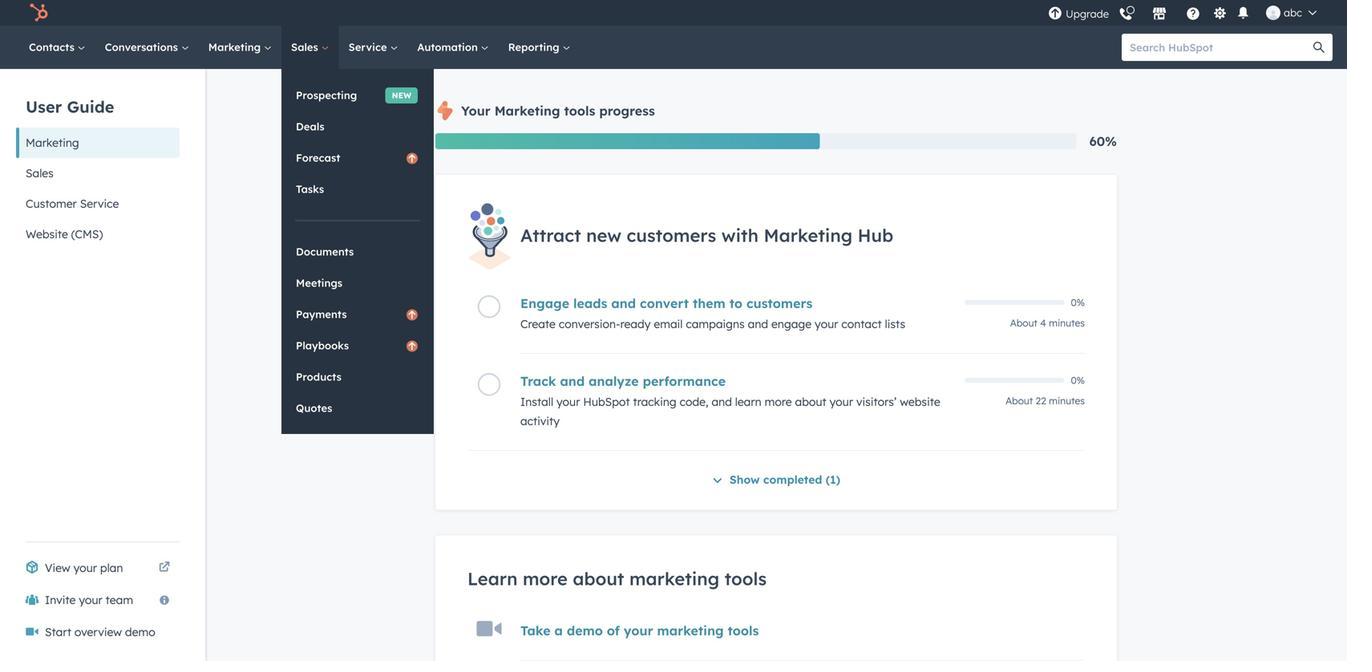Task type: describe. For each thing, give the bounding box(es) containing it.
sales link
[[282, 26, 339, 69]]

forecast link
[[282, 143, 434, 173]]

learn more about marketing tools
[[468, 568, 767, 590]]

documents
[[296, 245, 354, 258]]

track and analyze performance install your hubspot tracking code, and learn more about your visitors' website activity
[[521, 373, 941, 428]]

notifications button
[[1234, 4, 1254, 21]]

about 22 minutes
[[1006, 395, 1085, 407]]

them
[[693, 295, 726, 311]]

calling icon button
[[1113, 1, 1140, 25]]

conversations link
[[95, 26, 199, 69]]

view your plan link
[[16, 552, 180, 584]]

start overview demo link
[[16, 616, 180, 648]]

conversations
[[105, 41, 181, 54]]

minutes for track and analyze performance
[[1049, 395, 1085, 407]]

(1)
[[826, 473, 841, 487]]

search image
[[1314, 42, 1325, 53]]

user
[[26, 97, 62, 117]]

meetings link
[[282, 268, 434, 298]]

performance
[[643, 373, 726, 389]]

lists
[[885, 317, 906, 331]]

customers inside engage leads and convert them to customers create conversion-ready email campaigns and engage your contact lists
[[747, 295, 813, 311]]

website (cms)
[[26, 227, 103, 241]]

a
[[555, 623, 563, 639]]

to
[[730, 295, 743, 311]]

menu containing abc
[[1047, 0, 1329, 26]]

22
[[1036, 395, 1047, 407]]

customer
[[26, 197, 77, 211]]

deals
[[296, 120, 325, 133]]

track and analyze performance button
[[521, 373, 955, 389]]

settings link
[[1211, 4, 1231, 21]]

quotes link
[[282, 393, 434, 424]]

and up ready
[[612, 295, 636, 311]]

gary orlando image
[[1267, 6, 1281, 20]]

products
[[296, 370, 342, 384]]

attract
[[521, 224, 581, 246]]

and right "track"
[[560, 373, 585, 389]]

take a demo of your marketing tools
[[521, 623, 759, 639]]

quotes
[[296, 402, 332, 415]]

upgrade image
[[1049, 7, 1063, 21]]

show
[[730, 473, 760, 487]]

about for track and analyze performance
[[1006, 395, 1034, 407]]

search button
[[1306, 34, 1333, 61]]

leads
[[574, 295, 608, 311]]

install
[[521, 395, 554, 409]]

1 vertical spatial more
[[523, 568, 568, 590]]

0 horizontal spatial customers
[[627, 224, 717, 246]]

demo for a
[[567, 623, 603, 639]]

track
[[521, 373, 556, 389]]

new
[[392, 90, 412, 100]]

2 link opens in a new window image from the top
[[159, 562, 170, 574]]

hubspot image
[[29, 3, 48, 22]]

conversion-
[[559, 317, 621, 331]]

minutes for engage leads and convert them to customers
[[1049, 317, 1085, 329]]

ready
[[621, 317, 651, 331]]

team
[[106, 593, 133, 607]]

meetings
[[296, 276, 343, 290]]

take
[[521, 623, 551, 639]]

plan
[[100, 561, 123, 575]]

user guide
[[26, 97, 114, 117]]

guide
[[67, 97, 114, 117]]

your right install
[[557, 395, 580, 409]]

engage leads and convert them to customers create conversion-ready email campaigns and engage your contact lists
[[521, 295, 906, 331]]

convert
[[640, 295, 689, 311]]

your inside engage leads and convert them to customers create conversion-ready email campaigns and engage your contact lists
[[815, 317, 839, 331]]

prospecting
[[296, 89, 357, 102]]

notifications image
[[1237, 7, 1251, 21]]

Search HubSpot search field
[[1122, 34, 1319, 61]]

automation link
[[408, 26, 499, 69]]

upgrade
[[1066, 7, 1110, 20]]

(cms)
[[71, 227, 103, 241]]

code,
[[680, 395, 709, 409]]

website
[[26, 227, 68, 241]]

products link
[[282, 362, 434, 392]]

activity
[[521, 414, 560, 428]]

campaigns
[[686, 317, 745, 331]]

abc button
[[1257, 0, 1327, 26]]

engage leads and convert them to customers button
[[521, 295, 955, 311]]

playbooks
[[296, 339, 349, 352]]

invite
[[45, 593, 76, 607]]

marketplaces button
[[1143, 0, 1177, 26]]

hub
[[858, 224, 894, 246]]

and down engage leads and convert them to customers button
[[748, 317, 769, 331]]



Task type: vqa. For each thing, say whether or not it's contained in the screenshot.
the left 'more'
yes



Task type: locate. For each thing, give the bounding box(es) containing it.
show completed (1)
[[730, 473, 841, 487]]

marketing right your
[[495, 103, 560, 119]]

marketplaces image
[[1153, 7, 1167, 22]]

automation
[[417, 41, 481, 54]]

0 horizontal spatial more
[[523, 568, 568, 590]]

sales up prospecting
[[291, 41, 321, 54]]

marketing inside marketing link
[[208, 41, 264, 54]]

your inside "button"
[[79, 593, 102, 607]]

your right of
[[624, 623, 654, 639]]

customer service button
[[16, 189, 180, 219]]

1 horizontal spatial sales
[[291, 41, 321, 54]]

1 horizontal spatial more
[[765, 395, 792, 409]]

1 minutes from the top
[[1049, 317, 1085, 329]]

your
[[461, 103, 491, 119]]

deals link
[[282, 112, 434, 142]]

engage
[[521, 295, 570, 311]]

0%
[[1071, 297, 1085, 309], [1071, 374, 1085, 386]]

and
[[612, 295, 636, 311], [748, 317, 769, 331], [560, 373, 585, 389], [712, 395, 732, 409]]

view your plan
[[45, 561, 123, 575]]

website
[[900, 395, 941, 409]]

0 vertical spatial tools
[[564, 103, 596, 119]]

customers right new
[[627, 224, 717, 246]]

contact
[[842, 317, 882, 331]]

service link
[[339, 26, 408, 69]]

payments
[[296, 308, 347, 321]]

marketing link
[[199, 26, 282, 69]]

your right engage
[[815, 317, 839, 331]]

contacts
[[29, 41, 78, 54]]

about left 4
[[1011, 317, 1038, 329]]

1 0% from the top
[[1071, 297, 1085, 309]]

1 vertical spatial about
[[573, 568, 625, 590]]

0% for engage leads and convert them to customers
[[1071, 297, 1085, 309]]

hubspot link
[[19, 3, 60, 22]]

minutes right 4
[[1049, 317, 1085, 329]]

more
[[765, 395, 792, 409], [523, 568, 568, 590]]

about for engage leads and convert them to customers
[[1011, 317, 1038, 329]]

1 vertical spatial 0%
[[1071, 374, 1085, 386]]

engage
[[772, 317, 812, 331]]

0 vertical spatial sales
[[291, 41, 321, 54]]

visitors'
[[857, 395, 897, 409]]

demo right 'a'
[[567, 623, 603, 639]]

invite your team button
[[16, 584, 180, 616]]

your left plan
[[73, 561, 97, 575]]

payments link
[[282, 299, 434, 330]]

60%
[[1090, 133, 1118, 149]]

marketing left hub on the right of the page
[[764, 224, 853, 246]]

demo down team
[[125, 625, 155, 639]]

customers up engage
[[747, 295, 813, 311]]

0 horizontal spatial demo
[[125, 625, 155, 639]]

0 vertical spatial marketing
[[630, 568, 720, 590]]

service down sales button
[[80, 197, 119, 211]]

take a demo of your marketing tools link
[[521, 623, 759, 639]]

demo for overview
[[125, 625, 155, 639]]

0 vertical spatial customers
[[627, 224, 717, 246]]

tracking
[[633, 395, 677, 409]]

1 vertical spatial service
[[80, 197, 119, 211]]

1 vertical spatial minutes
[[1049, 395, 1085, 407]]

about up of
[[573, 568, 625, 590]]

service
[[349, 41, 390, 54], [80, 197, 119, 211]]

learn
[[468, 568, 518, 590]]

overview
[[75, 625, 122, 639]]

2 0% from the top
[[1071, 374, 1085, 386]]

show completed (1) button
[[712, 470, 841, 491]]

attract new customers with marketing hub
[[521, 224, 894, 246]]

marketing button
[[16, 128, 180, 158]]

more inside track and analyze performance install your hubspot tracking code, and learn more about your visitors' website activity
[[765, 395, 792, 409]]

0 horizontal spatial service
[[80, 197, 119, 211]]

your
[[815, 317, 839, 331], [557, 395, 580, 409], [830, 395, 854, 409], [73, 561, 97, 575], [79, 593, 102, 607], [624, 623, 654, 639]]

demo
[[567, 623, 603, 639], [125, 625, 155, 639]]

contacts link
[[19, 26, 95, 69]]

and down track and analyze performance button
[[712, 395, 732, 409]]

marketing inside marketing button
[[26, 136, 79, 150]]

hubspot
[[584, 395, 630, 409]]

completed
[[764, 473, 823, 487]]

about left 22
[[1006, 395, 1034, 407]]

1 horizontal spatial service
[[349, 41, 390, 54]]

help image
[[1187, 7, 1201, 22]]

documents link
[[282, 237, 434, 267]]

0% up about 22 minutes
[[1071, 374, 1085, 386]]

tasks
[[296, 183, 324, 196]]

1 vertical spatial about
[[1006, 395, 1034, 407]]

link opens in a new window image
[[159, 558, 170, 578], [159, 562, 170, 574]]

your left visitors'
[[830, 395, 854, 409]]

1 vertical spatial sales
[[26, 166, 54, 180]]

about inside track and analyze performance install your hubspot tracking code, and learn more about your visitors' website activity
[[795, 395, 827, 409]]

calling icon image
[[1119, 7, 1134, 22]]

menu
[[1047, 0, 1329, 26]]

marketing up the take a demo of your marketing tools
[[630, 568, 720, 590]]

0% up the about 4 minutes
[[1071, 297, 1085, 309]]

new
[[587, 224, 622, 246]]

0 vertical spatial about
[[1011, 317, 1038, 329]]

minutes
[[1049, 317, 1085, 329], [1049, 395, 1085, 407]]

1 horizontal spatial about
[[795, 395, 827, 409]]

4
[[1041, 317, 1047, 329]]

your marketing tools progress progress bar
[[436, 133, 820, 149]]

1 link opens in a new window image from the top
[[159, 558, 170, 578]]

website (cms) button
[[16, 219, 180, 249]]

email
[[654, 317, 683, 331]]

help button
[[1180, 4, 1207, 22]]

sales up customer
[[26, 166, 54, 180]]

progress
[[600, 103, 655, 119]]

tools
[[564, 103, 596, 119], [725, 568, 767, 590], [728, 623, 759, 639]]

0% for track and analyze performance
[[1071, 374, 1085, 386]]

of
[[607, 623, 620, 639]]

abc
[[1284, 6, 1303, 19]]

create
[[521, 317, 556, 331]]

2 minutes from the top
[[1049, 395, 1085, 407]]

reporting
[[508, 41, 563, 54]]

analyze
[[589, 373, 639, 389]]

sales inside sales link
[[291, 41, 321, 54]]

0 vertical spatial 0%
[[1071, 297, 1085, 309]]

about
[[795, 395, 827, 409], [573, 568, 625, 590]]

1 vertical spatial customers
[[747, 295, 813, 311]]

0 vertical spatial minutes
[[1049, 317, 1085, 329]]

1 horizontal spatial customers
[[747, 295, 813, 311]]

marketing right of
[[657, 623, 724, 639]]

marketing down user
[[26, 136, 79, 150]]

with
[[722, 224, 759, 246]]

customer service
[[26, 197, 119, 211]]

0 vertical spatial service
[[349, 41, 390, 54]]

about 4 minutes
[[1011, 317, 1085, 329]]

sales button
[[16, 158, 180, 189]]

0 vertical spatial more
[[765, 395, 792, 409]]

service inside 'button'
[[80, 197, 119, 211]]

2 vertical spatial tools
[[728, 623, 759, 639]]

sales inside sales button
[[26, 166, 54, 180]]

your left team
[[79, 593, 102, 607]]

0 vertical spatial about
[[795, 395, 827, 409]]

sales
[[291, 41, 321, 54], [26, 166, 54, 180]]

1 vertical spatial marketing
[[657, 623, 724, 639]]

0 horizontal spatial sales
[[26, 166, 54, 180]]

marketing left sales link
[[208, 41, 264, 54]]

minutes right 22
[[1049, 395, 1085, 407]]

sales menu
[[282, 69, 434, 434]]

service right sales link
[[349, 41, 390, 54]]

0 horizontal spatial about
[[573, 568, 625, 590]]

invite your team
[[45, 593, 133, 607]]

marketing
[[208, 41, 264, 54], [495, 103, 560, 119], [26, 136, 79, 150], [764, 224, 853, 246]]

reporting link
[[499, 26, 580, 69]]

1 vertical spatial tools
[[725, 568, 767, 590]]

about right learn
[[795, 395, 827, 409]]

settings image
[[1213, 7, 1228, 21]]

1 horizontal spatial demo
[[567, 623, 603, 639]]

user guide views element
[[16, 69, 180, 249]]



